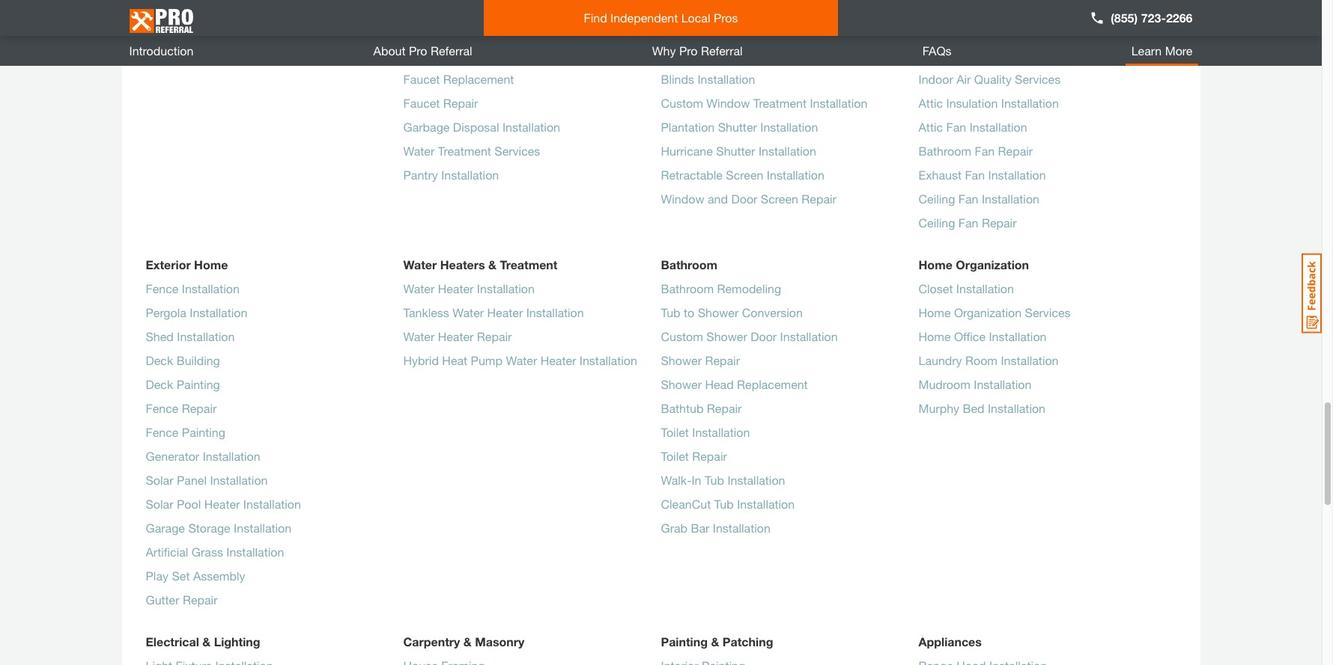 Task type: vqa. For each thing, say whether or not it's contained in the screenshot.
the left a
no



Task type: locate. For each thing, give the bounding box(es) containing it.
0 vertical spatial custom
[[661, 96, 703, 110]]

1 deck from the top
[[146, 353, 173, 367]]

0 horizontal spatial window
[[661, 191, 704, 206]]

2 vertical spatial fence
[[146, 425, 179, 439]]

in
[[692, 473, 701, 487]]

water down water heater installation link
[[453, 305, 484, 320]]

home up 'laundry'
[[919, 329, 951, 343]]

tub down walk-in tub installation 'link'
[[714, 497, 734, 511]]

thermostat
[[919, 48, 980, 62]]

1 pro from the left
[[409, 43, 427, 58]]

ceiling inside ceiling fan installation link
[[919, 191, 955, 206]]

lighting
[[214, 635, 260, 649]]

& inside 'link'
[[733, 24, 741, 38]]

& for carpentry & masonry
[[463, 635, 472, 649]]

faucet
[[403, 72, 440, 86], [403, 96, 440, 110]]

heater right the 'pump'
[[541, 353, 576, 367]]

1 ceiling from the top
[[919, 191, 955, 206]]

& up door hardware installation
[[733, 24, 741, 38]]

deck painting link
[[146, 376, 220, 400]]

painting
[[177, 377, 220, 391], [182, 425, 225, 439], [661, 635, 708, 649]]

2 deck from the top
[[146, 377, 173, 391]]

1 vertical spatial organization
[[954, 305, 1022, 320]]

& for electrical & lighting
[[202, 635, 211, 649]]

opener
[[744, 24, 784, 38]]

painting for deck painting
[[177, 377, 220, 391]]

shower inside custom shower door installation link
[[707, 329, 747, 343]]

pro right why
[[679, 43, 698, 58]]

solar panel installation
[[146, 473, 268, 487]]

deck down deck building link
[[146, 377, 173, 391]]

home up closet
[[919, 257, 953, 272]]

tub left to
[[661, 305, 681, 320]]

0 horizontal spatial garage
[[146, 521, 185, 535]]

faucet down sink
[[403, 72, 440, 86]]

why
[[652, 43, 676, 58]]

1 horizontal spatial window
[[707, 96, 750, 110]]

2 vertical spatial treatment
[[500, 257, 558, 272]]

services right quality
[[1015, 72, 1061, 86]]

deck down shed
[[146, 353, 173, 367]]

fan down ceiling fan installation link
[[959, 215, 979, 230]]

water heater installation
[[403, 281, 535, 296]]

pantry installation link
[[403, 166, 499, 190]]

0 vertical spatial faucet
[[403, 72, 440, 86]]

0 vertical spatial shutter
[[718, 120, 757, 134]]

electric wall heater installation
[[919, 24, 1084, 38]]

fan for ceiling fan repair
[[959, 215, 979, 230]]

2 ceiling from the top
[[919, 215, 955, 230]]

faucet for faucet replacement
[[403, 72, 440, 86]]

1 horizontal spatial replacement
[[737, 377, 808, 391]]

replacement down sink installation link
[[443, 72, 514, 86]]

replacement down 'electric wall heater installation' link
[[983, 48, 1054, 62]]

home inside home organization services link
[[919, 305, 951, 320]]

hurricane shutter installation
[[661, 143, 816, 158]]

independent
[[610, 10, 678, 25]]

toilet up the walk-
[[661, 449, 689, 463]]

0 vertical spatial toilet
[[661, 425, 689, 439]]

fence inside 'link'
[[146, 281, 179, 296]]

door down retractable screen installation link
[[731, 191, 758, 206]]

2 fence from the top
[[146, 401, 179, 415]]

patching
[[723, 635, 773, 649]]

ceiling down ceiling fan installation link
[[919, 215, 955, 230]]

2 horizontal spatial replacement
[[983, 48, 1054, 62]]

water heaters & treatment
[[403, 257, 558, 272]]

0 vertical spatial fence
[[146, 281, 179, 296]]

organization
[[956, 257, 1029, 272], [954, 305, 1022, 320]]

1 vertical spatial shutter
[[716, 143, 755, 158]]

shower
[[698, 305, 739, 320], [707, 329, 747, 343], [661, 353, 702, 367], [661, 377, 702, 391]]

1 vertical spatial fence
[[146, 401, 179, 415]]

laundry
[[919, 353, 962, 367]]

bathroom up "bathroom remodeling"
[[661, 257, 718, 272]]

and
[[708, 191, 728, 206]]

2 referral from the left
[[701, 43, 743, 58]]

1 custom from the top
[[661, 96, 703, 110]]

solar for solar panel installation
[[146, 473, 173, 487]]

organization up closet installation
[[956, 257, 1029, 272]]

screen down hurricane shutter installation link
[[726, 167, 764, 182]]

organization inside home organization services link
[[954, 305, 1022, 320]]

toilet down bathtub
[[661, 425, 689, 439]]

tub right in
[[705, 473, 724, 487]]

shutter down plantation shutter installation link
[[716, 143, 755, 158]]

pro for why
[[679, 43, 698, 58]]

1 toilet from the top
[[661, 425, 689, 439]]

2 toilet from the top
[[661, 449, 689, 463]]

treatment
[[753, 96, 807, 110], [438, 143, 491, 158], [500, 257, 558, 272]]

garage for garage storage installation
[[146, 521, 185, 535]]

faucet up garbage
[[403, 96, 440, 110]]

1 horizontal spatial pro
[[679, 43, 698, 58]]

1 vertical spatial garage
[[146, 521, 185, 535]]

generator installation
[[146, 449, 260, 463]]

window
[[707, 96, 750, 110], [661, 191, 704, 206]]

services down the garbage disposal installation link
[[495, 143, 540, 158]]

screen down retractable screen installation link
[[761, 191, 798, 206]]

fan down bathroom fan repair link
[[965, 167, 985, 182]]

replacement for faucet replacement
[[443, 72, 514, 86]]

services
[[1015, 72, 1061, 86], [495, 143, 540, 158], [1025, 305, 1071, 320]]

1 solar from the top
[[146, 473, 173, 487]]

replacement down custom shower door installation link
[[737, 377, 808, 391]]

fence up pergola
[[146, 281, 179, 296]]

head
[[705, 377, 734, 391]]

why pro referral
[[652, 43, 743, 58]]

attic for attic insulation installation
[[919, 96, 943, 110]]

organization up home office installation
[[954, 305, 1022, 320]]

home inside 'home office installation' link
[[919, 329, 951, 343]]

2 faucet from the top
[[403, 96, 440, 110]]

ceiling fan repair
[[919, 215, 1017, 230]]

plantation shutter installation
[[661, 120, 818, 134]]

pro for about
[[409, 43, 427, 58]]

artificial grass installation
[[146, 545, 284, 559]]

treatment up 'plantation shutter installation'
[[753, 96, 807, 110]]

faucet repair
[[403, 96, 478, 110]]

toilet installation
[[661, 425, 750, 439]]

shower repair
[[661, 353, 740, 367]]

insulation
[[946, 96, 998, 110]]

0 vertical spatial garage
[[661, 24, 700, 38]]

0 vertical spatial attic
[[919, 96, 943, 110]]

more
[[1165, 43, 1193, 58]]

2 vertical spatial services
[[1025, 305, 1071, 320]]

custom window treatment installation link
[[661, 94, 868, 118]]

garage up the artificial
[[146, 521, 185, 535]]

2 vertical spatial bathroom
[[661, 281, 714, 296]]

1 vertical spatial toilet
[[661, 449, 689, 463]]

1 vertical spatial treatment
[[438, 143, 491, 158]]

1 vertical spatial deck
[[146, 377, 173, 391]]

garbage disposal installation link
[[403, 118, 560, 142]]

murphy bed installation
[[919, 401, 1046, 415]]

1 vertical spatial replacement
[[443, 72, 514, 86]]

find independent local pros button
[[484, 0, 838, 36]]

treatment down disposal
[[438, 143, 491, 158]]

fan down "insulation"
[[946, 120, 966, 134]]

retractable screen installation
[[661, 167, 825, 182]]

painting left patching
[[661, 635, 708, 649]]

1 vertical spatial tub
[[705, 473, 724, 487]]

shutter for hurricane
[[716, 143, 755, 158]]

deck painting
[[146, 377, 220, 391]]

1 vertical spatial screen
[[761, 191, 798, 206]]

toilet repair
[[661, 449, 727, 463]]

1 horizontal spatial treatment
[[500, 257, 558, 272]]

toilet installation link
[[661, 424, 750, 448]]

2 attic from the top
[[919, 120, 943, 134]]

water up tankless
[[403, 281, 435, 296]]

solar for solar pool heater installation
[[146, 497, 173, 511]]

screen inside "window and door screen repair" link
[[761, 191, 798, 206]]

ceiling down exhaust
[[919, 191, 955, 206]]

thermostat replacement link
[[919, 46, 1054, 70]]

sink installation
[[403, 48, 488, 62]]

electric
[[919, 24, 958, 38]]

solar left pool
[[146, 497, 173, 511]]

water up hybrid
[[403, 329, 435, 343]]

heater down heaters
[[438, 281, 474, 296]]

cleancut tub installation link
[[661, 496, 795, 519]]

referral for about pro referral
[[431, 43, 472, 58]]

2 vertical spatial painting
[[661, 635, 708, 649]]

fan for ceiling fan installation
[[959, 191, 979, 206]]

1 fence from the top
[[146, 281, 179, 296]]

exhaust
[[919, 167, 962, 182]]

fence for fence installation
[[146, 281, 179, 296]]

shutter up hurricane shutter installation
[[718, 120, 757, 134]]

tub inside 'link'
[[705, 473, 724, 487]]

shed
[[146, 329, 174, 343]]

0 vertical spatial treatment
[[753, 96, 807, 110]]

& left patching
[[711, 635, 719, 649]]

0 vertical spatial organization
[[956, 257, 1029, 272]]

grab bar installation
[[661, 521, 771, 535]]

referral for why pro referral
[[701, 43, 743, 58]]

home for home organization services
[[919, 305, 951, 320]]

water for water heater installation
[[403, 281, 435, 296]]

deck building
[[146, 353, 220, 367]]

attic fan installation
[[919, 120, 1027, 134]]

1 vertical spatial services
[[495, 143, 540, 158]]

pergola installation link
[[146, 304, 247, 328]]

1 vertical spatial custom
[[661, 329, 703, 343]]

faucet for faucet repair
[[403, 96, 440, 110]]

water treatment services
[[403, 143, 540, 158]]

painting down the 'building'
[[177, 377, 220, 391]]

water treatment services link
[[403, 142, 540, 166]]

water left heaters
[[403, 257, 437, 272]]

1 vertical spatial bathroom
[[661, 257, 718, 272]]

window down retractable
[[661, 191, 704, 206]]

0 vertical spatial solar
[[146, 473, 173, 487]]

fence painting link
[[146, 424, 225, 448]]

garage door & opener repair
[[661, 24, 822, 38]]

window and door screen repair link
[[661, 190, 837, 214]]

bathroom up exhaust
[[919, 143, 971, 158]]

fence down deck painting link
[[146, 401, 179, 415]]

solar down generator at the left bottom
[[146, 473, 173, 487]]

solar
[[146, 473, 173, 487], [146, 497, 173, 511]]

1 vertical spatial ceiling
[[919, 215, 955, 230]]

feedback link image
[[1302, 253, 1322, 334]]

home organization services link
[[919, 304, 1071, 328]]

0 horizontal spatial pro
[[409, 43, 427, 58]]

0 vertical spatial painting
[[177, 377, 220, 391]]

fan for attic fan installation
[[946, 120, 966, 134]]

0 vertical spatial replacement
[[983, 48, 1054, 62]]

& left lighting
[[202, 635, 211, 649]]

0 horizontal spatial treatment
[[438, 143, 491, 158]]

conversion
[[742, 305, 803, 320]]

garage inside garage door & opener repair 'link'
[[661, 24, 700, 38]]

ceiling fan repair link
[[919, 214, 1017, 238]]

backsplash installation
[[403, 24, 527, 38]]

replacement
[[983, 48, 1054, 62], [443, 72, 514, 86], [737, 377, 808, 391]]

organization for home organization services
[[954, 305, 1022, 320]]

plantation
[[661, 120, 715, 134]]

& left masonry
[[463, 635, 472, 649]]

fan for bathroom fan repair
[[975, 143, 995, 158]]

0 vertical spatial bathroom
[[919, 143, 971, 158]]

ceiling inside ceiling fan repair link
[[919, 215, 955, 230]]

3 fence from the top
[[146, 425, 179, 439]]

0 horizontal spatial replacement
[[443, 72, 514, 86]]

water up pantry
[[403, 143, 435, 158]]

toilet for toilet repair
[[661, 449, 689, 463]]

1 attic from the top
[[919, 96, 943, 110]]

water for water treatment services
[[403, 143, 435, 158]]

garage
[[661, 24, 700, 38], [146, 521, 185, 535]]

garage up why
[[661, 24, 700, 38]]

2 pro from the left
[[679, 43, 698, 58]]

custom down to
[[661, 329, 703, 343]]

pro down backsplash
[[409, 43, 427, 58]]

2 solar from the top
[[146, 497, 173, 511]]

air
[[957, 72, 971, 86]]

fence up generator at the left bottom
[[146, 425, 179, 439]]

home
[[194, 257, 228, 272], [919, 257, 953, 272], [919, 305, 951, 320], [919, 329, 951, 343]]

0 vertical spatial deck
[[146, 353, 173, 367]]

bathroom up to
[[661, 281, 714, 296]]

1 vertical spatial attic
[[919, 120, 943, 134]]

1 faucet from the top
[[403, 72, 440, 86]]

home for home office installation
[[919, 329, 951, 343]]

painting up generator installation
[[182, 425, 225, 439]]

1 vertical spatial painting
[[182, 425, 225, 439]]

garage inside the garage storage installation link
[[146, 521, 185, 535]]

1 vertical spatial solar
[[146, 497, 173, 511]]

(855)
[[1111, 10, 1138, 25]]

mudroom installation link
[[919, 376, 1032, 400]]

window up 'plantation shutter installation'
[[707, 96, 750, 110]]

custom down blinds
[[661, 96, 703, 110]]

1 vertical spatial faucet
[[403, 96, 440, 110]]

0 vertical spatial screen
[[726, 167, 764, 182]]

deck for deck painting
[[146, 377, 173, 391]]

services up home office installation
[[1025, 305, 1071, 320]]

attic insulation installation
[[919, 96, 1059, 110]]

treatment up tankless water heater installation
[[500, 257, 558, 272]]

1 horizontal spatial garage
[[661, 24, 700, 38]]

1 vertical spatial window
[[661, 191, 704, 206]]

door up hardware
[[704, 24, 730, 38]]

walk-in tub installation link
[[661, 472, 785, 496]]

0 vertical spatial ceiling
[[919, 191, 955, 206]]

1 referral from the left
[[431, 43, 472, 58]]

fan down attic fan installation link
[[975, 143, 995, 158]]

1 horizontal spatial referral
[[701, 43, 743, 58]]

2 custom from the top
[[661, 329, 703, 343]]

fan up ceiling fan repair
[[959, 191, 979, 206]]

heater up heat
[[438, 329, 474, 343]]

0 horizontal spatial referral
[[431, 43, 472, 58]]

tub to shower conversion link
[[661, 304, 803, 328]]

home down closet
[[919, 305, 951, 320]]



Task type: describe. For each thing, give the bounding box(es) containing it.
play set assembly link
[[146, 567, 245, 591]]

sink
[[403, 48, 427, 62]]

electrical & lighting
[[146, 635, 260, 649]]

retractable
[[661, 167, 723, 182]]

custom for blinds
[[661, 96, 703, 110]]

exhaust fan installation
[[919, 167, 1046, 182]]

pros
[[714, 10, 738, 25]]

home office installation link
[[919, 328, 1047, 352]]

pantry
[[403, 167, 438, 182]]

blinds
[[661, 72, 694, 86]]

electric wall heater installation link
[[919, 22, 1084, 46]]

bar
[[691, 521, 710, 535]]

0 vertical spatial services
[[1015, 72, 1061, 86]]

masonry
[[475, 635, 525, 649]]

water right the 'pump'
[[506, 353, 537, 367]]

replacement for thermostat replacement
[[983, 48, 1054, 62]]

2 vertical spatial tub
[[714, 497, 734, 511]]

heater down water heater installation link
[[487, 305, 523, 320]]

screen inside retractable screen installation link
[[726, 167, 764, 182]]

water heater installation link
[[403, 280, 535, 304]]

repair inside 'link'
[[787, 24, 822, 38]]

gutter repair link
[[146, 591, 218, 615]]

shower head replacement
[[661, 377, 808, 391]]

shower inside shower head replacement link
[[661, 377, 702, 391]]

remodeling
[[717, 281, 781, 296]]

walk-
[[661, 473, 692, 487]]

artificial grass installation link
[[146, 543, 284, 567]]

grass
[[192, 545, 223, 559]]

fence installation link
[[146, 280, 240, 304]]

attic for attic fan installation
[[919, 120, 943, 134]]

heaters
[[440, 257, 485, 272]]

(855) 723-2266 link
[[1090, 9, 1193, 27]]

exterior home
[[146, 257, 228, 272]]

water heater repair
[[403, 329, 512, 343]]

bed
[[963, 401, 985, 415]]

faucet replacement
[[403, 72, 514, 86]]

fence for fence repair
[[146, 401, 179, 415]]

faucet repair link
[[403, 94, 478, 118]]

door up blinds
[[661, 48, 687, 62]]

blinds installation
[[661, 72, 755, 86]]

custom window treatment installation
[[661, 96, 868, 110]]

backsplash installation link
[[403, 22, 527, 46]]

to
[[684, 305, 695, 320]]

toilet for toilet installation
[[661, 425, 689, 439]]

services for water treatment services
[[495, 143, 540, 158]]

backsplash
[[403, 24, 465, 38]]

carpentry & masonry
[[403, 635, 525, 649]]

0 vertical spatial window
[[707, 96, 750, 110]]

garage storage installation link
[[146, 519, 291, 543]]

pergola
[[146, 305, 186, 320]]

home up fence installation
[[194, 257, 228, 272]]

2266
[[1166, 10, 1193, 25]]

2 horizontal spatial treatment
[[753, 96, 807, 110]]

hybrid
[[403, 353, 439, 367]]

garage for garage door & opener repair
[[661, 24, 700, 38]]

blinds installation link
[[661, 70, 755, 94]]

home organization
[[919, 257, 1029, 272]]

shutter for plantation
[[718, 120, 757, 134]]

heater up garage storage installation
[[204, 497, 240, 511]]

shower inside tub to shower conversion link
[[698, 305, 739, 320]]

pool
[[177, 497, 201, 511]]

walk-in tub installation
[[661, 473, 785, 487]]

closet installation
[[919, 281, 1014, 296]]

grab bar installation link
[[661, 519, 771, 543]]

garage door & opener repair link
[[661, 22, 822, 46]]

bathtub
[[661, 401, 704, 415]]

home for home organization
[[919, 257, 953, 272]]

garbage
[[403, 120, 450, 134]]

shed installation
[[146, 329, 235, 343]]

bathroom for bathroom remodeling
[[661, 281, 714, 296]]

custom for tub
[[661, 329, 703, 343]]

electrical
[[146, 635, 199, 649]]

learn
[[1131, 43, 1162, 58]]

deck for deck building
[[146, 353, 173, 367]]

murphy
[[919, 401, 960, 415]]

pantry installation
[[403, 167, 499, 182]]

pergola installation
[[146, 305, 247, 320]]

building
[[177, 353, 220, 367]]

heat
[[442, 353, 467, 367]]

water for water heaters & treatment
[[403, 257, 437, 272]]

artificial
[[146, 545, 188, 559]]

2 vertical spatial replacement
[[737, 377, 808, 391]]

indoor air quality services
[[919, 72, 1061, 86]]

& for painting & patching
[[711, 635, 719, 649]]

door inside 'link'
[[704, 24, 730, 38]]

storage
[[188, 521, 230, 535]]

gutter
[[146, 593, 179, 607]]

disposal
[[453, 120, 499, 134]]

fan for exhaust fan installation
[[965, 167, 985, 182]]

ceiling for ceiling fan installation
[[919, 191, 955, 206]]

pro referral logo image
[[129, 3, 193, 39]]

closet installation link
[[919, 280, 1014, 304]]

ceiling for ceiling fan repair
[[919, 215, 955, 230]]

bathroom remodeling
[[661, 281, 781, 296]]

door hardware installation
[[661, 48, 803, 62]]

painting for fence painting
[[182, 425, 225, 439]]

bathroom remodeling link
[[661, 280, 781, 304]]

play set assembly
[[146, 569, 245, 583]]

heater up thermostat replacement on the top right
[[987, 24, 1023, 38]]

bathroom for bathroom fan repair
[[919, 143, 971, 158]]

fence repair link
[[146, 400, 217, 424]]

gutter repair
[[146, 593, 218, 607]]

mudroom installation
[[919, 377, 1032, 391]]

set
[[172, 569, 190, 583]]

services for home organization services
[[1025, 305, 1071, 320]]

fence for fence painting
[[146, 425, 179, 439]]

tankless
[[403, 305, 449, 320]]

door down conversion
[[751, 329, 777, 343]]

garage storage installation
[[146, 521, 291, 535]]

organization for home organization
[[956, 257, 1029, 272]]

generator installation link
[[146, 448, 260, 472]]

murphy bed installation link
[[919, 400, 1046, 424]]

0 vertical spatial tub
[[661, 305, 681, 320]]

find independent local pros
[[584, 10, 738, 25]]

& right heaters
[[488, 257, 497, 272]]

solar panel installation link
[[146, 472, 268, 496]]

shower head replacement link
[[661, 376, 808, 400]]

closet
[[919, 281, 953, 296]]

solar pool heater installation
[[146, 497, 301, 511]]

water for water heater repair
[[403, 329, 435, 343]]

bathtub repair link
[[661, 400, 742, 424]]



